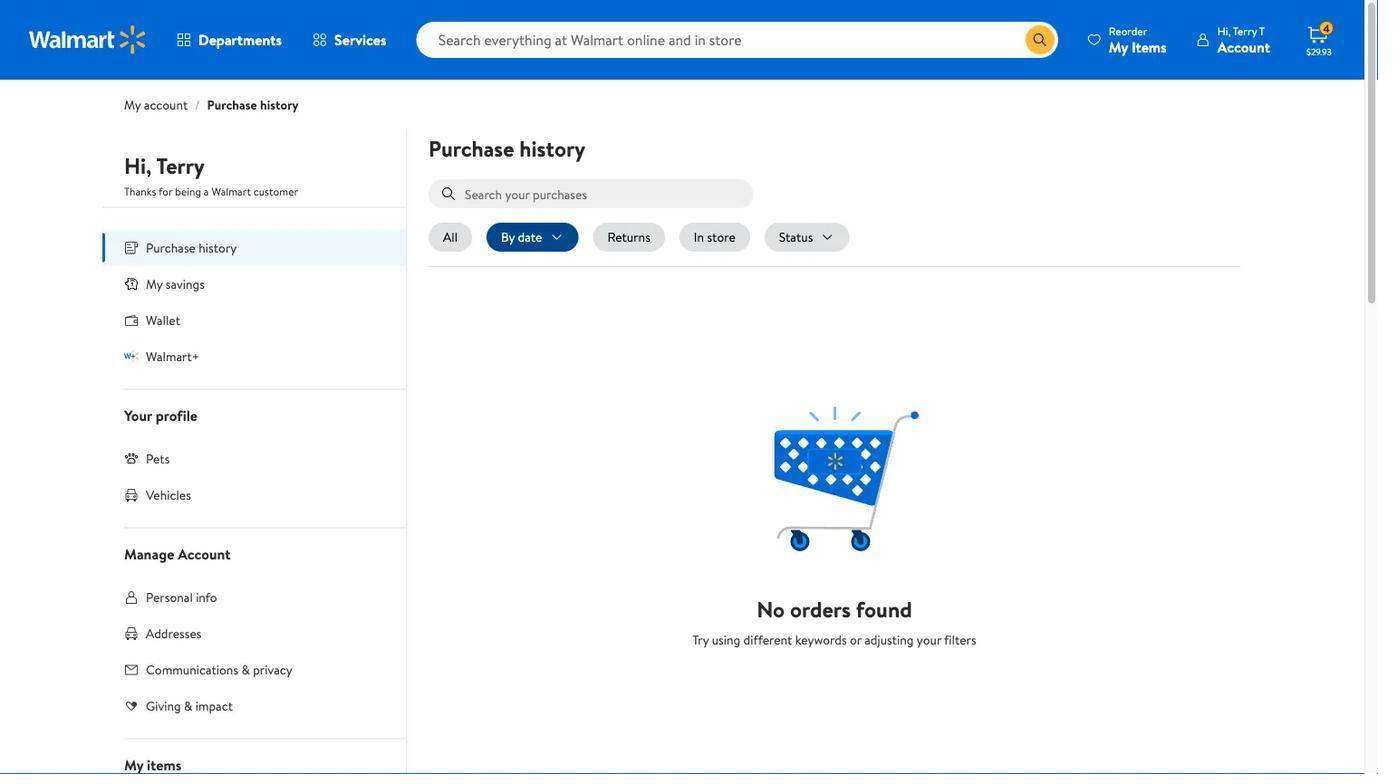 Task type: describe. For each thing, give the bounding box(es) containing it.
impact
[[195, 697, 233, 715]]

hi, for account
[[1218, 23, 1231, 39]]

my inside reorder my items
[[1109, 37, 1128, 57]]

hi, terry thanks for being a walmart customer
[[124, 151, 298, 199]]

& for giving
[[184, 697, 192, 715]]

communications & privacy link
[[102, 652, 406, 688]]

in store button
[[679, 223, 750, 252]]

your
[[917, 632, 941, 649]]

addresses link
[[102, 616, 406, 652]]

my for my savings
[[146, 275, 163, 293]]

0 vertical spatial purchase history link
[[207, 96, 299, 114]]

my savings
[[146, 275, 205, 293]]

returns button
[[593, 223, 665, 252]]

$29.93
[[1307, 45, 1332, 58]]

Walmart Site-Wide search field
[[416, 22, 1058, 58]]

reorder
[[1109, 23, 1147, 39]]

personal
[[146, 589, 193, 606]]

giving & impact
[[146, 697, 233, 715]]

pets
[[146, 450, 170, 468]]

account
[[144, 96, 188, 114]]

all button
[[429, 223, 472, 252]]

icon image for my savings
[[124, 277, 139, 291]]

by date
[[501, 228, 542, 246]]

pets link
[[102, 441, 406, 477]]

store
[[707, 228, 736, 246]]

vehicles
[[146, 486, 191, 504]]

1 horizontal spatial purchase
[[207, 96, 257, 114]]

date
[[518, 228, 542, 246]]

services button
[[297, 18, 402, 62]]

using
[[712, 632, 740, 649]]

my account link
[[124, 96, 188, 114]]

search icon image
[[1033, 33, 1047, 47]]

savings
[[166, 275, 205, 293]]

by date button
[[487, 223, 578, 252]]

info
[[196, 589, 217, 606]]

no
[[757, 594, 785, 625]]

4
[[1323, 21, 1330, 36]]

privacy
[[253, 661, 292, 679]]

1 horizontal spatial account
[[1218, 37, 1270, 57]]

walmart+ link
[[102, 338, 406, 375]]

terry for account
[[1233, 23, 1257, 39]]

my account / purchase history
[[124, 96, 299, 114]]

my savings link
[[102, 266, 406, 302]]

1 vertical spatial purchase history link
[[102, 230, 406, 266]]

Search search field
[[416, 22, 1058, 58]]

1 horizontal spatial history
[[260, 96, 299, 114]]

departments
[[198, 30, 282, 50]]

list containing all
[[429, 223, 1240, 252]]

no orders found try using different keywords or adjusting your filters
[[693, 594, 976, 649]]

icon image for pets
[[124, 451, 139, 466]]

for
[[159, 184, 173, 199]]

found
[[856, 594, 912, 625]]

terry for for
[[156, 151, 205, 181]]

or
[[850, 632, 862, 649]]

by
[[501, 228, 515, 246]]

your profile
[[124, 405, 197, 425]]

status button
[[765, 223, 849, 252]]

giving
[[146, 697, 181, 715]]

reorder my items
[[1109, 23, 1167, 57]]

services
[[334, 30, 387, 50]]

orders
[[790, 594, 851, 625]]

personal info link
[[102, 579, 406, 616]]

vehicles link
[[102, 477, 406, 513]]

adjusting
[[865, 632, 914, 649]]

a
[[204, 184, 209, 199]]

try
[[693, 632, 709, 649]]

/
[[195, 96, 200, 114]]

2 vertical spatial history
[[199, 239, 237, 256]]

1 vertical spatial history
[[519, 133, 585, 164]]

departments button
[[161, 18, 297, 62]]



Task type: locate. For each thing, give the bounding box(es) containing it.
icon image inside pets link
[[124, 451, 139, 466]]

&
[[241, 661, 250, 679], [184, 697, 192, 715]]

icon image for walmart+
[[124, 349, 139, 364]]

hi,
[[1218, 23, 1231, 39], [124, 151, 152, 181]]

your
[[124, 405, 152, 425]]

0 vertical spatial icon image
[[124, 277, 139, 291]]

purchase
[[207, 96, 257, 114], [429, 133, 514, 164], [146, 239, 196, 256]]

hi, for thanks for being a walmart customer
[[124, 151, 152, 181]]

hi, terry link
[[124, 151, 205, 188]]

walmart
[[211, 184, 251, 199]]

hi, terry t account
[[1218, 23, 1270, 57]]

0 vertical spatial purchase history
[[429, 133, 585, 164]]

history up savings
[[199, 239, 237, 256]]

my inside "my savings" link
[[146, 275, 163, 293]]

0 horizontal spatial purchase
[[146, 239, 196, 256]]

purchase history
[[429, 133, 585, 164], [146, 239, 237, 256]]

& right giving
[[184, 697, 192, 715]]

purchase history link down the customer
[[102, 230, 406, 266]]

terry left t
[[1233, 23, 1257, 39]]

purchase history link
[[207, 96, 299, 114], [102, 230, 406, 266]]

purchase right /
[[207, 96, 257, 114]]

0 horizontal spatial my
[[124, 96, 141, 114]]

icon image inside walmart+ link
[[124, 349, 139, 364]]

walmart image
[[29, 25, 147, 54]]

0 vertical spatial &
[[241, 661, 250, 679]]

keywords
[[795, 632, 847, 649]]

search image
[[441, 187, 456, 201]]

filters
[[944, 632, 976, 649]]

addresses
[[146, 625, 202, 642]]

icon image left my savings
[[124, 277, 139, 291]]

purchase history link right /
[[207, 96, 299, 114]]

history up search your purchases search field
[[519, 133, 585, 164]]

1 vertical spatial purchase
[[429, 133, 514, 164]]

& for communications
[[241, 661, 250, 679]]

1 horizontal spatial &
[[241, 661, 250, 679]]

profile
[[156, 405, 197, 425]]

1 horizontal spatial hi,
[[1218, 23, 1231, 39]]

2 icon image from the top
[[124, 349, 139, 364]]

hi, inside hi, terry thanks for being a walmart customer
[[124, 151, 152, 181]]

account up info
[[178, 544, 231, 564]]

my for my account / purchase history
[[124, 96, 141, 114]]

icon image left walmart+
[[124, 349, 139, 364]]

None search field
[[429, 179, 1240, 208]]

& inside giving & impact link
[[184, 697, 192, 715]]

1 vertical spatial &
[[184, 697, 192, 715]]

returns
[[607, 228, 650, 246]]

terry inside hi, terry t account
[[1233, 23, 1257, 39]]

1 icon image from the top
[[124, 277, 139, 291]]

1 vertical spatial purchase history
[[146, 239, 237, 256]]

list
[[429, 223, 1240, 252]]

purchase up my savings
[[146, 239, 196, 256]]

manage
[[124, 544, 174, 564]]

my left savings
[[146, 275, 163, 293]]

3 icon image from the top
[[124, 451, 139, 466]]

terry inside hi, terry thanks for being a walmart customer
[[156, 151, 205, 181]]

1 horizontal spatial my
[[146, 275, 163, 293]]

all
[[443, 228, 458, 246]]

0 horizontal spatial purchase history
[[146, 239, 237, 256]]

my
[[1109, 37, 1128, 57], [124, 96, 141, 114], [146, 275, 163, 293]]

0 vertical spatial my
[[1109, 37, 1128, 57]]

account
[[1218, 37, 1270, 57], [178, 544, 231, 564]]

manage account
[[124, 544, 231, 564]]

wallet link
[[102, 302, 406, 338]]

0 vertical spatial history
[[260, 96, 299, 114]]

communications
[[146, 661, 238, 679]]

history down departments at the left top of page
[[260, 96, 299, 114]]

communications & privacy
[[146, 661, 292, 679]]

being
[[175, 184, 201, 199]]

personal info
[[146, 589, 217, 606]]

0 horizontal spatial terry
[[156, 151, 205, 181]]

t
[[1259, 23, 1265, 39]]

2 vertical spatial purchase
[[146, 239, 196, 256]]

1 vertical spatial hi,
[[124, 151, 152, 181]]

0 vertical spatial account
[[1218, 37, 1270, 57]]

icon image inside "my savings" link
[[124, 277, 139, 291]]

wallet
[[146, 311, 180, 329]]

in store
[[694, 228, 736, 246]]

giving & impact link
[[102, 688, 406, 724]]

items
[[1132, 37, 1167, 57]]

thanks
[[124, 184, 156, 199]]

0 horizontal spatial account
[[178, 544, 231, 564]]

different
[[743, 632, 792, 649]]

& inside communications & privacy link
[[241, 661, 250, 679]]

1 horizontal spatial purchase history
[[429, 133, 585, 164]]

2 vertical spatial my
[[146, 275, 163, 293]]

0 horizontal spatial history
[[199, 239, 237, 256]]

hi, inside hi, terry t account
[[1218, 23, 1231, 39]]

0 horizontal spatial &
[[184, 697, 192, 715]]

2 vertical spatial icon image
[[124, 451, 139, 466]]

purchase up search icon
[[429, 133, 514, 164]]

icon image
[[124, 277, 139, 291], [124, 349, 139, 364], [124, 451, 139, 466]]

my left account in the top of the page
[[124, 96, 141, 114]]

icon image left the pets
[[124, 451, 139, 466]]

& left "privacy"
[[241, 661, 250, 679]]

customer
[[254, 184, 298, 199]]

0 vertical spatial purchase
[[207, 96, 257, 114]]

purchase history up savings
[[146, 239, 237, 256]]

in
[[694, 228, 704, 246]]

1 vertical spatial account
[[178, 544, 231, 564]]

hi, up the thanks at top
[[124, 151, 152, 181]]

1 horizontal spatial terry
[[1233, 23, 1257, 39]]

terry
[[1233, 23, 1257, 39], [156, 151, 205, 181]]

my left items
[[1109, 37, 1128, 57]]

1 vertical spatial my
[[124, 96, 141, 114]]

account left $29.93
[[1218, 37, 1270, 57]]

history
[[260, 96, 299, 114], [519, 133, 585, 164], [199, 239, 237, 256]]

1 vertical spatial icon image
[[124, 349, 139, 364]]

2 horizontal spatial purchase
[[429, 133, 514, 164]]

2 horizontal spatial my
[[1109, 37, 1128, 57]]

0 vertical spatial hi,
[[1218, 23, 1231, 39]]

0 vertical spatial terry
[[1233, 23, 1257, 39]]

Search your purchases search field
[[429, 179, 753, 208]]

status
[[779, 228, 813, 246]]

1 vertical spatial terry
[[156, 151, 205, 181]]

hi, left t
[[1218, 23, 1231, 39]]

0 horizontal spatial hi,
[[124, 151, 152, 181]]

2 horizontal spatial history
[[519, 133, 585, 164]]

terry up being
[[156, 151, 205, 181]]

walmart+
[[146, 347, 200, 365]]

purchase history up search icon
[[429, 133, 585, 164]]



Task type: vqa. For each thing, say whether or not it's contained in the screenshot.
password element
no



